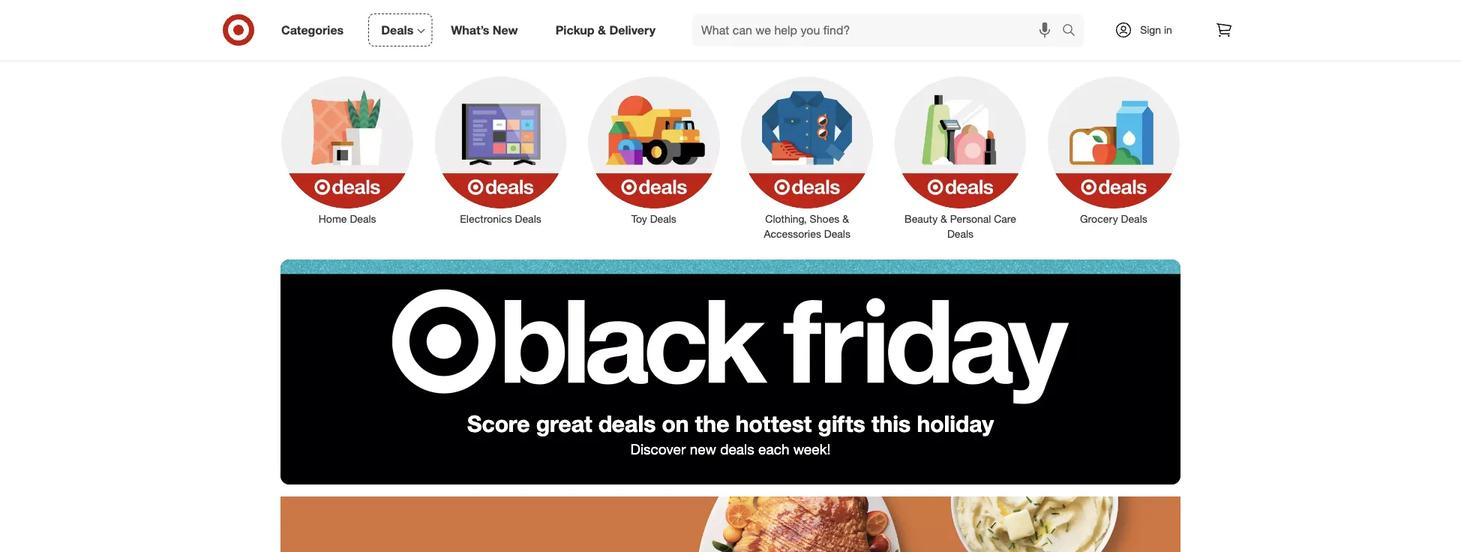 Task type: locate. For each thing, give the bounding box(es) containing it.
1 horizontal spatial &
[[843, 212, 850, 226]]

deals up discover
[[599, 410, 656, 437]]

deals left what's
[[381, 23, 414, 37]]

toy deals link
[[578, 74, 731, 227]]

& right the beauty
[[941, 212, 948, 226]]

electronics deals link
[[424, 74, 578, 227]]

sign in
[[1141, 23, 1173, 36]]

search button
[[1056, 14, 1092, 50]]

& inside beauty & personal care deals
[[941, 212, 948, 226]]

0 horizontal spatial deals
[[599, 410, 656, 437]]

deals link
[[369, 14, 432, 47]]

what's
[[451, 23, 490, 37]]

deals right new
[[721, 441, 755, 458]]

deals down personal
[[948, 227, 974, 241]]

score great deals on the hottest gifts this holiday discover new deals each week!
[[468, 410, 994, 458]]

clothing,
[[766, 212, 807, 226]]

pickup & delivery link
[[543, 14, 675, 47]]

electronics
[[460, 212, 512, 226]]

& right 'shoes'
[[843, 212, 850, 226]]

accessories
[[764, 227, 822, 241]]

delivery
[[610, 23, 656, 37]]

clothing, shoes & accessories deals link
[[731, 74, 884, 242]]

discover
[[631, 441, 686, 458]]

deals right toy
[[650, 212, 677, 226]]

deals down 'shoes'
[[825, 227, 851, 241]]

deals right home
[[350, 212, 376, 226]]

this
[[872, 410, 911, 437]]

each
[[759, 441, 790, 458]]

target black friday image
[[281, 260, 1181, 485]]

grocery deals link
[[1038, 74, 1191, 227]]

shoes
[[810, 212, 840, 226]]

& for pickup
[[598, 23, 606, 37]]

holiday
[[917, 410, 994, 437]]

& right pickup
[[598, 23, 606, 37]]

0 horizontal spatial &
[[598, 23, 606, 37]]

new
[[690, 441, 717, 458]]

pickup
[[556, 23, 595, 37]]

deals inside clothing, shoes & accessories deals
[[825, 227, 851, 241]]

2 horizontal spatial &
[[941, 212, 948, 226]]

score
[[468, 410, 530, 437]]

what's new
[[451, 23, 518, 37]]

deals right electronics
[[515, 212, 542, 226]]

&
[[598, 23, 606, 37], [843, 212, 850, 226], [941, 212, 948, 226]]

beauty & personal care deals link
[[884, 74, 1038, 242]]

beauty & personal care deals
[[905, 212, 1017, 241]]

electronics deals
[[460, 212, 542, 226]]

1 vertical spatial deals
[[721, 441, 755, 458]]

1 horizontal spatial deals
[[721, 441, 755, 458]]

deals
[[381, 23, 414, 37], [350, 212, 376, 226], [515, 212, 542, 226], [650, 212, 677, 226], [1122, 212, 1148, 226], [825, 227, 851, 241], [948, 227, 974, 241]]

a feast of savings image
[[281, 497, 1181, 552]]

deals
[[599, 410, 656, 437], [721, 441, 755, 458]]

in
[[1165, 23, 1173, 36]]

toy deals
[[632, 212, 677, 226]]

grocery deals
[[1081, 212, 1148, 226]]

personal
[[951, 212, 992, 226]]



Task type: describe. For each thing, give the bounding box(es) containing it.
what's new link
[[438, 14, 537, 47]]

hottest
[[736, 410, 812, 437]]

beauty
[[905, 212, 938, 226]]

0 vertical spatial deals
[[599, 410, 656, 437]]

on
[[662, 410, 689, 437]]

gifts
[[818, 410, 866, 437]]

the
[[696, 410, 730, 437]]

deals right grocery
[[1122, 212, 1148, 226]]

home deals
[[319, 212, 376, 226]]

new
[[493, 23, 518, 37]]

categories link
[[269, 14, 363, 47]]

toy
[[632, 212, 647, 226]]

great
[[536, 410, 592, 437]]

clothing, shoes & accessories deals
[[764, 212, 851, 241]]

What can we help you find? suggestions appear below search field
[[693, 14, 1066, 47]]

deals inside beauty & personal care deals
[[948, 227, 974, 241]]

care
[[995, 212, 1017, 226]]

pickup & delivery
[[556, 23, 656, 37]]

sign in link
[[1102, 14, 1196, 47]]

deals inside "link"
[[650, 212, 677, 226]]

categories
[[281, 23, 344, 37]]

home deals link
[[271, 74, 424, 227]]

& for beauty
[[941, 212, 948, 226]]

& inside clothing, shoes & accessories deals
[[843, 212, 850, 226]]

sign
[[1141, 23, 1162, 36]]

grocery
[[1081, 212, 1119, 226]]

search
[[1056, 24, 1092, 39]]

home
[[319, 212, 347, 226]]

week!
[[794, 441, 831, 458]]



Task type: vqa. For each thing, say whether or not it's contained in the screenshot.
South related to $27.00
no



